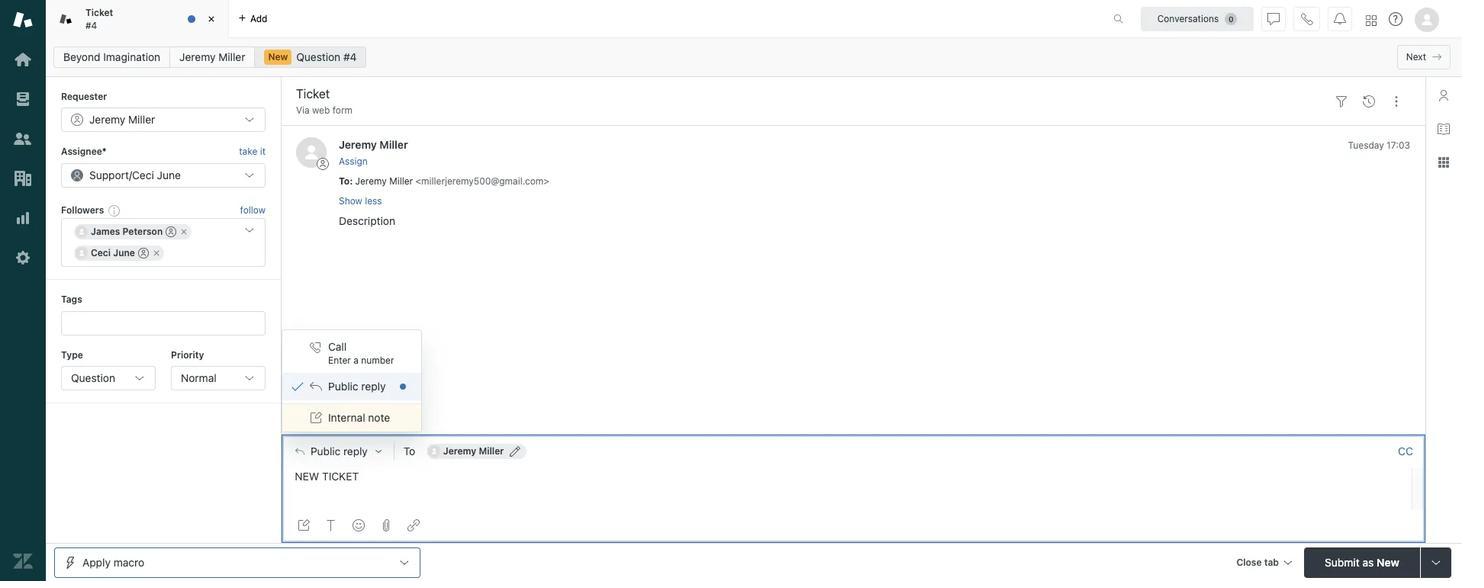 Task type: locate. For each thing, give the bounding box(es) containing it.
#4 for ticket #4
[[86, 19, 97, 31]]

reply inside dropdown button
[[344, 446, 368, 458]]

public up new ticket
[[311, 446, 341, 458]]

call
[[328, 340, 347, 353]]

ceci inside option
[[91, 248, 111, 259]]

0 vertical spatial user is an agent image
[[166, 227, 177, 238]]

0 vertical spatial public
[[328, 380, 359, 393]]

1 vertical spatial reply
[[344, 446, 368, 458]]

user is an agent image
[[166, 227, 177, 238], [138, 248, 149, 259]]

1 horizontal spatial june
[[157, 169, 181, 182]]

show
[[339, 195, 363, 207]]

next button
[[1398, 45, 1452, 69]]

new right the as
[[1377, 556, 1400, 569]]

format text image
[[325, 520, 337, 532]]

normal
[[181, 372, 217, 385]]

public down enter at the left of the page
[[328, 380, 359, 393]]

jeremy inside secondary element
[[180, 50, 216, 63]]

description
[[339, 215, 396, 228]]

question up 'web' in the top of the page
[[296, 50, 341, 63]]

2 horizontal spatial jeremy miller
[[443, 446, 504, 457]]

0 horizontal spatial ceci
[[91, 248, 111, 259]]

internal note menu item
[[283, 404, 422, 432]]

Public reply composer text field
[[289, 468, 1408, 500]]

events image
[[1364, 95, 1376, 107]]

follow button
[[240, 204, 266, 218]]

ticket #4
[[86, 7, 113, 31]]

#4 inside ticket #4
[[86, 19, 97, 31]]

1 vertical spatial public reply
[[311, 446, 368, 458]]

1 vertical spatial #4
[[344, 50, 357, 63]]

zendesk support image
[[13, 10, 33, 30]]

0 horizontal spatial #4
[[86, 19, 97, 31]]

ceci right support
[[132, 169, 154, 182]]

2 vertical spatial jeremy miller
[[443, 446, 504, 457]]

apps image
[[1439, 157, 1451, 169]]

/
[[129, 169, 132, 182]]

number
[[361, 355, 394, 366]]

1 horizontal spatial ceci
[[132, 169, 154, 182]]

add button
[[229, 0, 277, 37]]

new
[[268, 51, 288, 63], [1377, 556, 1400, 569]]

june right the /
[[157, 169, 181, 182]]

get started image
[[13, 50, 33, 69]]

1 vertical spatial question
[[71, 372, 115, 385]]

Tuesday 17:03 text field
[[1349, 140, 1411, 151]]

zendesk image
[[13, 552, 33, 572]]

0 vertical spatial new
[[268, 51, 288, 63]]

#4 inside secondary element
[[344, 50, 357, 63]]

june down james peterson
[[113, 248, 135, 259]]

<millerjeremy500@gmail.com>
[[416, 175, 550, 187]]

#4 down ticket
[[86, 19, 97, 31]]

question inside question popup button
[[71, 372, 115, 385]]

1 horizontal spatial #4
[[344, 50, 357, 63]]

jeremy up assign
[[339, 139, 377, 151]]

public reply
[[328, 380, 386, 393], [311, 446, 368, 458]]

as
[[1363, 556, 1375, 569]]

public reply inside menu item
[[328, 380, 386, 393]]

add link (cmd k) image
[[408, 520, 420, 532]]

ceci june
[[91, 248, 135, 259]]

jeremy miller down requester
[[89, 113, 155, 126]]

miller down jeremy miller assign
[[390, 175, 413, 187]]

miller
[[219, 50, 245, 63], [128, 113, 155, 126], [380, 139, 408, 151], [390, 175, 413, 187], [479, 446, 504, 457]]

1 horizontal spatial jeremy miller
[[180, 50, 245, 63]]

ticket
[[322, 470, 359, 483]]

normal button
[[171, 366, 266, 391]]

1 horizontal spatial to
[[404, 445, 416, 458]]

apply
[[82, 556, 111, 569]]

to up the show
[[339, 175, 350, 187]]

ticket actions image
[[1391, 95, 1403, 107]]

new ticket
[[295, 470, 359, 483]]

miller up support / ceci june
[[128, 113, 155, 126]]

question down type
[[71, 372, 115, 385]]

jeremy miller inside requester element
[[89, 113, 155, 126]]

miller inside jeremy miller assign
[[380, 139, 408, 151]]

new down add popup button
[[268, 51, 288, 63]]

take
[[239, 146, 258, 158]]

insert emojis image
[[353, 520, 365, 532]]

miller left edit user icon in the bottom left of the page
[[479, 446, 504, 457]]

0 vertical spatial public reply
[[328, 380, 386, 393]]

public reply up the ticket
[[311, 446, 368, 458]]

user is an agent image inside james peterson option
[[166, 227, 177, 238]]

get help image
[[1390, 12, 1403, 26]]

jeremy miller link
[[170, 47, 255, 68], [339, 139, 408, 151]]

customers image
[[13, 129, 33, 149]]

public reply down a
[[328, 380, 386, 393]]

1 vertical spatial jeremy miller
[[89, 113, 155, 126]]

question
[[296, 50, 341, 63], [71, 372, 115, 385]]

beyond imagination link
[[53, 47, 170, 68]]

show less button
[[339, 195, 382, 208]]

jeremy miller link up assign
[[339, 139, 408, 151]]

james
[[91, 226, 120, 238]]

organizations image
[[13, 169, 33, 189]]

to left millerjeremy500@gmail.com icon
[[404, 445, 416, 458]]

0 vertical spatial jeremy miller
[[180, 50, 245, 63]]

ceci right junececi7@gmail.com icon
[[91, 248, 111, 259]]

0 vertical spatial june
[[157, 169, 181, 182]]

customer context image
[[1439, 89, 1451, 102]]

miller down close image
[[219, 50, 245, 63]]

0 vertical spatial question
[[296, 50, 341, 63]]

edit user image
[[510, 446, 521, 457]]

miller inside jeremy miller link
[[219, 50, 245, 63]]

1 horizontal spatial user is an agent image
[[166, 227, 177, 238]]

add attachment image
[[380, 520, 392, 532]]

jeremy
[[180, 50, 216, 63], [89, 113, 125, 126], [339, 139, 377, 151], [355, 175, 387, 187], [443, 446, 477, 457]]

close
[[1237, 557, 1263, 568]]

0 horizontal spatial to
[[339, 175, 350, 187]]

internal note
[[328, 411, 390, 424]]

to
[[339, 175, 350, 187], [404, 445, 416, 458]]

question button
[[61, 366, 156, 391]]

1 vertical spatial jeremy miller link
[[339, 139, 408, 151]]

imagination
[[103, 50, 160, 63]]

jeremy down requester
[[89, 113, 125, 126]]

jeremy miller
[[180, 50, 245, 63], [89, 113, 155, 126], [443, 446, 504, 457]]

jeremy miller link down close image
[[170, 47, 255, 68]]

0 horizontal spatial june
[[113, 248, 135, 259]]

0 vertical spatial jeremy miller link
[[170, 47, 255, 68]]

next
[[1407, 51, 1427, 63]]

reply up the ticket
[[344, 446, 368, 458]]

jeremy miller right millerjeremy500@gmail.com icon
[[443, 446, 504, 457]]

0 vertical spatial reply
[[361, 380, 386, 393]]

0 horizontal spatial jeremy miller
[[89, 113, 155, 126]]

jeremy right millerjeremy500@gmail.com icon
[[443, 446, 477, 457]]

1 vertical spatial june
[[113, 248, 135, 259]]

0 vertical spatial #4
[[86, 19, 97, 31]]

james peterson
[[91, 226, 163, 238]]

0 horizontal spatial user is an agent image
[[138, 248, 149, 259]]

remove image
[[180, 228, 189, 237]]

june inside 'ceci june' option
[[113, 248, 135, 259]]

17:03
[[1387, 140, 1411, 151]]

reply down the number
[[361, 380, 386, 393]]

admin image
[[13, 248, 33, 268]]

1 vertical spatial user is an agent image
[[138, 248, 149, 259]]

1 horizontal spatial question
[[296, 50, 341, 63]]

0 vertical spatial ceci
[[132, 169, 154, 182]]

public
[[328, 380, 359, 393], [311, 446, 341, 458]]

0 horizontal spatial jeremy miller link
[[170, 47, 255, 68]]

0 horizontal spatial question
[[71, 372, 115, 385]]

june
[[157, 169, 181, 182], [113, 248, 135, 259]]

show less
[[339, 195, 382, 207]]

1 vertical spatial public
[[311, 446, 341, 458]]

user is an agent image left remove icon
[[138, 248, 149, 259]]

tabs tab list
[[46, 0, 1098, 38]]

user is an agent image left remove image
[[166, 227, 177, 238]]

tuesday
[[1349, 140, 1385, 151]]

ceci
[[132, 169, 154, 182], [91, 248, 111, 259]]

1 vertical spatial to
[[404, 445, 416, 458]]

jeremy inside jeremy miller assign
[[339, 139, 377, 151]]

ticket
[[86, 7, 113, 18]]

ceci june option
[[74, 246, 164, 261]]

followers
[[61, 204, 104, 216]]

tags
[[61, 294, 82, 306]]

#4
[[86, 19, 97, 31], [344, 50, 357, 63]]

0 horizontal spatial new
[[268, 51, 288, 63]]

public reply inside dropdown button
[[311, 446, 368, 458]]

reply inside menu item
[[361, 380, 386, 393]]

0 vertical spatial to
[[339, 175, 350, 187]]

Subject field
[[293, 85, 1326, 103]]

question inside secondary element
[[296, 50, 341, 63]]

conversations button
[[1142, 6, 1255, 31]]

jeremy down close image
[[180, 50, 216, 63]]

close image
[[204, 11, 219, 27]]

public inside menu item
[[328, 380, 359, 393]]

it
[[260, 146, 266, 158]]

#4 up the "form"
[[344, 50, 357, 63]]

assignee*
[[61, 146, 107, 158]]

button displays agent's chat status as invisible. image
[[1268, 13, 1280, 25]]

1 horizontal spatial new
[[1377, 556, 1400, 569]]

call menu item
[[283, 333, 422, 373]]

call enter a number
[[328, 340, 394, 366]]

zendesk products image
[[1367, 15, 1377, 26]]

jeremy miller down close image
[[180, 50, 245, 63]]

main element
[[0, 0, 46, 582]]

reply
[[361, 380, 386, 393], [344, 446, 368, 458]]

1 vertical spatial ceci
[[91, 248, 111, 259]]

take it
[[239, 146, 266, 158]]

tab
[[46, 0, 229, 38]]

miller up less
[[380, 139, 408, 151]]



Task type: vqa. For each thing, say whether or not it's contained in the screenshot.
next button
yes



Task type: describe. For each thing, give the bounding box(es) containing it.
submit
[[1326, 556, 1360, 569]]

support
[[89, 169, 129, 182]]

assignee* element
[[61, 163, 266, 188]]

submit as new
[[1326, 556, 1400, 569]]

type
[[61, 349, 83, 361]]

user is an agent image for ceci june
[[138, 248, 149, 259]]

millerjeremy500@gmail.com image
[[428, 446, 440, 458]]

public inside dropdown button
[[311, 446, 341, 458]]

filter image
[[1336, 95, 1348, 107]]

info on adding followers image
[[109, 205, 121, 217]]

a
[[354, 355, 359, 366]]

macro
[[114, 556, 144, 569]]

apply macro
[[82, 556, 144, 569]]

jeremy miller for to
[[443, 446, 504, 457]]

support / ceci june
[[89, 169, 181, 182]]

jeremy miller inside secondary element
[[180, 50, 245, 63]]

question for question
[[71, 372, 115, 385]]

reporting image
[[13, 208, 33, 228]]

views image
[[13, 89, 33, 109]]

cc
[[1399, 445, 1414, 458]]

jeremy right :
[[355, 175, 387, 187]]

close tab
[[1237, 557, 1280, 568]]

assign button
[[339, 155, 368, 169]]

beyond
[[63, 50, 100, 63]]

tab containing ticket
[[46, 0, 229, 38]]

ceci inside assignee* element
[[132, 169, 154, 182]]

james.peterson1902@gmail.com image
[[76, 226, 88, 238]]

new
[[295, 470, 319, 483]]

displays possible ticket submission types image
[[1431, 557, 1443, 569]]

jeremy miller for requester
[[89, 113, 155, 126]]

june inside assignee* element
[[157, 169, 181, 182]]

public reply button
[[282, 436, 394, 468]]

tuesday 17:03
[[1349, 140, 1411, 151]]

to : jeremy miller <millerjeremy500@gmail.com>
[[339, 175, 550, 187]]

knowledge image
[[1439, 123, 1451, 135]]

to for to : jeremy miller <millerjeremy500@gmail.com>
[[339, 175, 350, 187]]

followers element
[[61, 219, 266, 267]]

add
[[250, 13, 268, 24]]

new inside secondary element
[[268, 51, 288, 63]]

note
[[368, 411, 390, 424]]

question #4
[[296, 50, 357, 63]]

secondary element
[[46, 42, 1463, 73]]

follow
[[240, 205, 266, 216]]

requester
[[61, 91, 107, 102]]

james peterson option
[[74, 225, 192, 240]]

priority
[[171, 349, 204, 361]]

avatar image
[[296, 138, 327, 168]]

form
[[333, 105, 353, 116]]

peterson
[[123, 226, 163, 238]]

web
[[312, 105, 330, 116]]

take it button
[[239, 145, 266, 160]]

1 vertical spatial new
[[1377, 556, 1400, 569]]

hide composer image
[[848, 429, 860, 441]]

question for question #4
[[296, 50, 341, 63]]

cc button
[[1399, 445, 1414, 459]]

conversations
[[1158, 13, 1220, 24]]

requester element
[[61, 108, 266, 132]]

notifications image
[[1335, 13, 1347, 25]]

assign
[[339, 156, 368, 167]]

internal
[[328, 411, 365, 424]]

close tab button
[[1230, 548, 1299, 581]]

via web form
[[296, 105, 353, 116]]

public reply menu item
[[283, 373, 422, 401]]

via
[[296, 105, 310, 116]]

draft mode image
[[298, 520, 310, 532]]

:
[[350, 175, 353, 187]]

tab
[[1265, 557, 1280, 568]]

jeremy inside requester element
[[89, 113, 125, 126]]

less
[[365, 195, 382, 207]]

junececi7@gmail.com image
[[76, 248, 88, 260]]

remove image
[[152, 249, 161, 258]]

#4 for question #4
[[344, 50, 357, 63]]

beyond imagination
[[63, 50, 160, 63]]

jeremy miller assign
[[339, 139, 408, 167]]

user is an agent image for james peterson
[[166, 227, 177, 238]]

Tags field
[[73, 316, 251, 331]]

enter
[[328, 355, 351, 366]]

1 horizontal spatial jeremy miller link
[[339, 139, 408, 151]]

miller inside requester element
[[128, 113, 155, 126]]

to for to
[[404, 445, 416, 458]]



